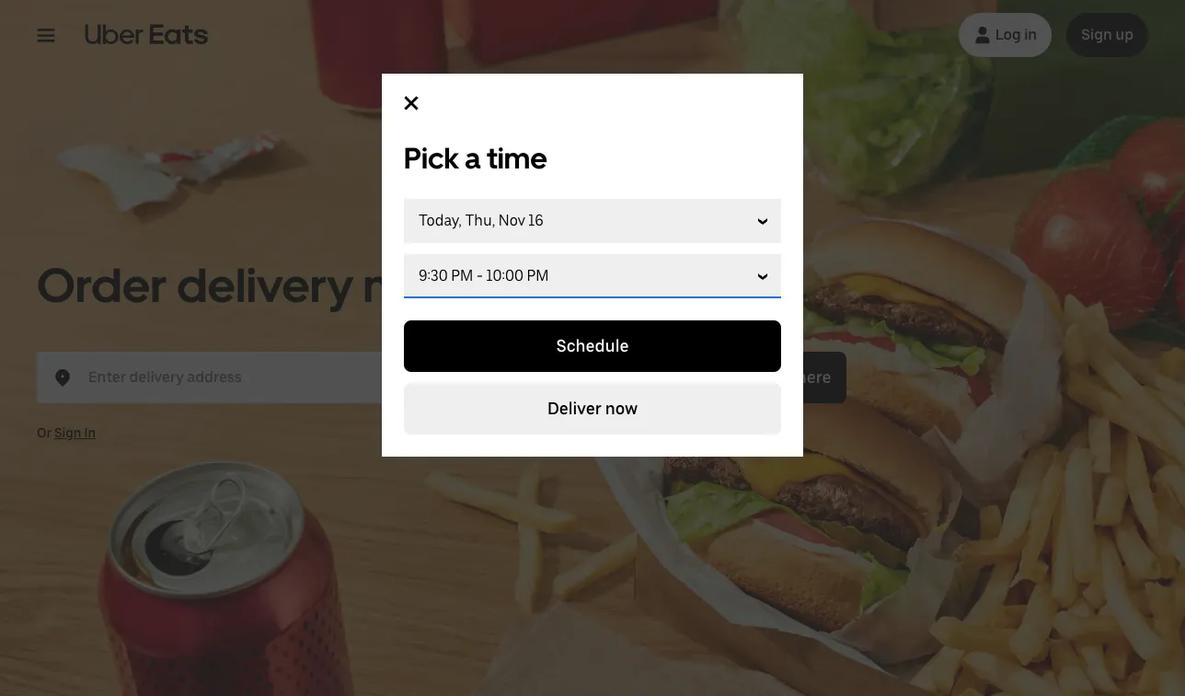 Task type: describe. For each thing, give the bounding box(es) containing it.
log
[[996, 26, 1022, 43]]

up
[[1116, 26, 1134, 43]]

pick a time dialog
[[382, 74, 804, 457]]

near
[[363, 256, 461, 314]]

in
[[84, 425, 96, 440]]

in
[[1025, 26, 1038, 43]]

order
[[37, 256, 167, 314]]

sign inside sign up link
[[1082, 26, 1113, 43]]

now
[[606, 399, 638, 418]]

time
[[487, 141, 548, 176]]

pick
[[404, 141, 459, 176]]

sign up
[[1082, 26, 1134, 43]]

log in link
[[959, 13, 1053, 57]]

deliver now button
[[404, 383, 782, 435]]

1 vertical spatial sign
[[54, 425, 81, 440]]

deliver now
[[548, 399, 638, 418]]



Task type: locate. For each thing, give the bounding box(es) containing it.
a
[[465, 141, 481, 176]]

schedule button
[[404, 320, 782, 372]]

1 horizontal spatial sign
[[1082, 26, 1113, 43]]

sign in link
[[54, 425, 96, 440]]

you
[[471, 256, 553, 314]]

or
[[37, 425, 52, 440]]

or sign in
[[37, 425, 96, 440]]

0 vertical spatial sign
[[1082, 26, 1113, 43]]

sign up link
[[1067, 13, 1149, 57]]

search here
[[740, 367, 832, 387]]

sign
[[1082, 26, 1113, 43], [54, 425, 81, 440]]

sign left up
[[1082, 26, 1113, 43]]

search here button
[[725, 352, 847, 403]]

pick a time
[[404, 141, 548, 176]]

delivery
[[177, 256, 354, 314]]

0 horizontal spatial sign
[[54, 425, 81, 440]]

deliver
[[548, 399, 602, 418]]

order delivery near you
[[37, 256, 553, 314]]

sign left in
[[54, 425, 81, 440]]

search
[[740, 367, 794, 387]]

here
[[797, 367, 832, 387]]

log in
[[996, 26, 1038, 43]]

schedule
[[557, 336, 629, 355]]



Task type: vqa. For each thing, say whether or not it's contained in the screenshot.
the Sign in the Sign Up Link
no



